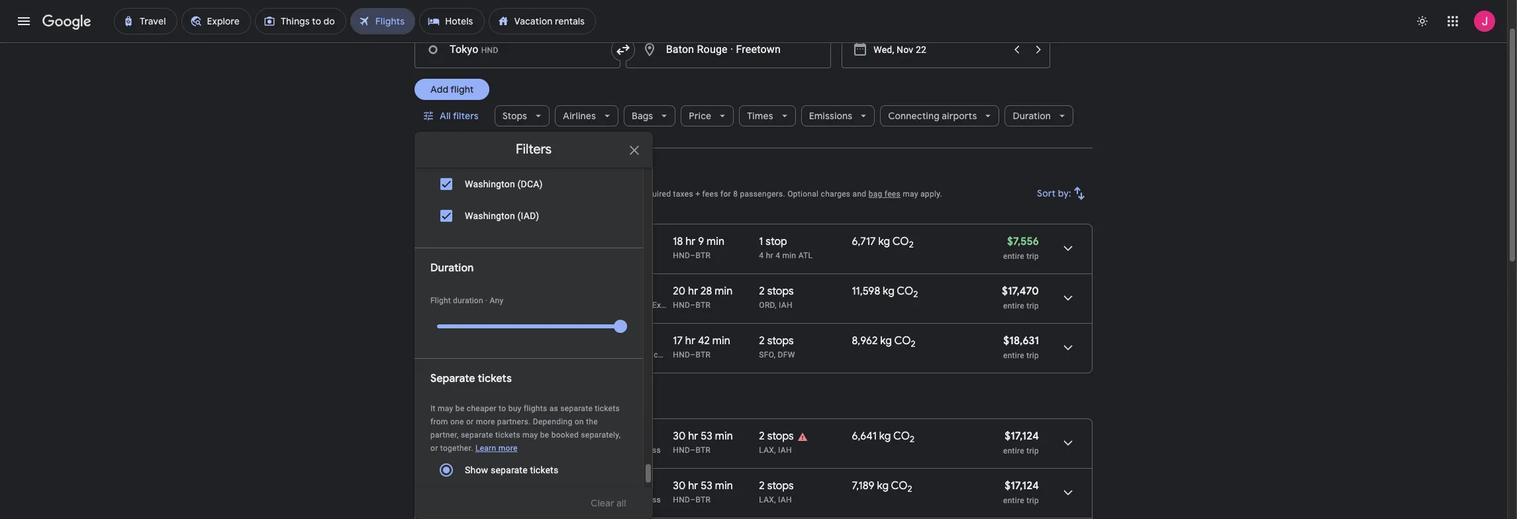 Task type: vqa. For each thing, say whether or not it's contained in the screenshot.
ADD FLIGHT button
yes



Task type: locate. For each thing, give the bounding box(es) containing it.
on up assistance
[[469, 189, 478, 199]]

– inside 18 hr 9 min hnd – btr
[[690, 251, 696, 260]]

trip for 11,598
[[1027, 301, 1039, 311]]

bag fees button
[[869, 189, 901, 199]]

layover (1 of 2) is a 2 hr 30 min layover at san francisco international airport in san francisco. layover (2 of 2) is a 59 min layover at dallas/fort worth international airport in dallas. element
[[759, 350, 845, 360]]

kg right "11,598"
[[883, 285, 895, 298]]

1 horizontal spatial 8
[[733, 189, 738, 199]]

dba for 20 hr 28 min
[[608, 301, 624, 310]]

american
[[494, 350, 530, 360], [632, 350, 667, 360]]

7:40 pm – 11:33 am + 1 for 7,189
[[476, 479, 575, 493]]

trip inside $7,556 entire trip
[[1027, 252, 1039, 261]]

entire inside the $17,470 entire trip
[[1003, 301, 1024, 311]]

0 vertical spatial express
[[652, 301, 682, 310]]

1 leaves haneda airport at 7:40 pm on wednesday, november 22 and arrives at baton rouge metropolitan airport at 11:33 am on thursday, november 23. element from the top
[[476, 429, 575, 443]]

2 lax from the top
[[759, 495, 774, 505]]

3 stops from the top
[[767, 430, 794, 443]]

1 vertical spatial washington
[[465, 211, 515, 221]]

lax down 2 stops
[[759, 446, 774, 455]]

flights for other
[[454, 394, 493, 411]]

8 inside prices include required taxes + fees for 8 passengers. optional charges and bag fees may apply. passenger assistance
[[733, 189, 738, 199]]

partners.
[[497, 417, 531, 426]]

may right the it
[[438, 404, 453, 413]]

7:40 pm – 11:33 am + 1 down show separate tickets
[[476, 479, 575, 493]]

hr inside 17 hr 42 min hnd – btr
[[685, 334, 695, 348]]

co inside 6,641 kg co 2
[[893, 430, 910, 443]]

btr inside 20 hr 28 min hnd – btr
[[696, 301, 711, 310]]

1 vertical spatial ·
[[485, 296, 488, 305]]

min
[[707, 235, 725, 248], [782, 251, 796, 260], [715, 285, 733, 298], [712, 334, 730, 348], [715, 430, 733, 443], [715, 479, 733, 493]]

1 vertical spatial 30 hr 53 min hnd – btr
[[673, 479, 733, 505]]

2 vertical spatial 1
[[572, 479, 575, 487]]

iah
[[779, 301, 793, 310], [778, 446, 792, 455], [778, 495, 792, 505]]

0 vertical spatial washington
[[465, 179, 515, 189]]

or right one at the left bottom of page
[[466, 417, 474, 426]]

$17,124 entire trip for 6,641
[[1003, 430, 1039, 456]]

1 horizontal spatial freetown
[[736, 43, 781, 56]]

bags button
[[624, 100, 676, 132]]

0 horizontal spatial baton
[[503, 169, 539, 185]]

stops
[[767, 285, 794, 298], [767, 334, 794, 348], [767, 430, 794, 443], [767, 479, 794, 493]]

co
[[892, 235, 909, 248], [897, 285, 913, 298], [894, 334, 911, 348], [893, 430, 910, 443], [891, 479, 908, 493]]

1 total duration 30 hr 53 min. element from the top
[[673, 430, 759, 445]]

hnd for 7,189
[[673, 495, 690, 505]]

1 53 from the top
[[701, 430, 713, 443]]

1 horizontal spatial fees
[[885, 189, 901, 199]]

1 vertical spatial be
[[540, 430, 549, 440]]

(iad)
[[518, 211, 539, 221]]

main content
[[415, 159, 1093, 519]]

1
[[759, 235, 763, 248], [572, 429, 575, 438], [572, 479, 575, 487]]

Departure time: 10:40 AM. text field
[[476, 285, 522, 298]]

btr
[[696, 251, 711, 260], [696, 301, 711, 310], [696, 350, 711, 360], [696, 446, 711, 455], [696, 495, 711, 505]]

co right 8,962
[[894, 334, 911, 348]]

may down partners.
[[522, 430, 538, 440]]

prices include required taxes + fees for 8 passengers. optional charges and bag fees may apply. passenger assistance
[[415, 189, 942, 212]]

$17,470
[[1002, 285, 1039, 298]]

trip for 8,962
[[1027, 351, 1039, 360]]

2 btr from the top
[[696, 301, 711, 310]]

0 vertical spatial to
[[487, 169, 500, 185]]

0 vertical spatial dba
[[608, 301, 624, 310]]

hnd inside 20 hr 28 min hnd – btr
[[673, 301, 690, 310]]

operated by skywest dba united express for 20 hr 28 min
[[528, 301, 682, 310]]

hr inside 20 hr 28 min hnd – btr
[[688, 285, 698, 298]]

include
[[611, 189, 638, 199]]

express for 30 hr 53 min
[[632, 446, 661, 455]]

kg inside '8,962 kg co 2'
[[880, 334, 892, 348]]

30 for 7,189
[[673, 479, 686, 493]]

freetown up include
[[587, 169, 646, 185]]

2 stops flight. element for 30 hr 53 min
[[759, 479, 794, 495]]

co inside 6,717 kg co 2
[[892, 235, 909, 248]]

4 trip from the top
[[1027, 446, 1039, 456]]

may left "apply."
[[903, 189, 918, 199]]

2 vertical spatial operated by skywest dba united express
[[508, 495, 661, 505]]

based
[[444, 189, 467, 199]]

skywest down arrival time: 11:33 am on  thursday, november 23. text box
[[554, 495, 585, 505]]

valencia
[[465, 147, 501, 158]]

hr inside 18 hr 9 min hnd – btr
[[686, 235, 696, 248]]

1 vertical spatial operated by skywest dba united express
[[508, 446, 661, 455]]

17 hr 42 min hnd – btr
[[673, 334, 730, 360]]

1 vertical spatial 53
[[701, 479, 713, 493]]

,
[[775, 301, 777, 310], [774, 350, 776, 360], [774, 446, 776, 455], [774, 495, 776, 505]]

2 53 from the top
[[701, 479, 713, 493]]

1 vertical spatial express
[[632, 446, 661, 455]]

7:40 pm up the learn more link in the left of the page
[[476, 430, 515, 443]]

7:40 pm – 11:33 am + 1
[[476, 429, 575, 443], [476, 479, 575, 493]]

1 vertical spatial or
[[430, 444, 438, 453]]

· right rouge
[[730, 43, 733, 56]]

express for 20 hr 28 min
[[652, 301, 682, 310]]

kg right the 7,189
[[877, 479, 889, 493]]

add flight button
[[415, 79, 490, 100]]

Departure time: 7:40 PM. text field
[[476, 430, 515, 443]]

53
[[701, 430, 713, 443], [701, 479, 713, 493]]

0 vertical spatial 7:40 pm – 11:33 am + 1
[[476, 429, 575, 443]]

hnd
[[673, 251, 690, 260], [673, 301, 690, 310], [673, 350, 690, 360], [673, 446, 690, 455], [673, 495, 690, 505]]

min for 7,189
[[715, 479, 733, 493]]

add
[[430, 83, 448, 95]]

ranked based on price and convenience
[[415, 189, 564, 199]]

1 vertical spatial skywest
[[554, 446, 585, 455]]

as right air at the left bottom
[[621, 350, 630, 360]]

1 hnd from the top
[[673, 251, 690, 260]]

, left dfw
[[774, 350, 776, 360]]

btr for 11,598
[[696, 301, 711, 310]]

1 $17,124 from the top
[[1005, 430, 1039, 443]]

2 vertical spatial +
[[568, 479, 572, 487]]

min for 11,598
[[715, 285, 733, 298]]

min inside "1 stop 4 hr 4 min atl"
[[782, 251, 796, 260]]

2 7:40 pm – 11:33 am + 1 from the top
[[476, 479, 575, 493]]

min inside 20 hr 28 min hnd – btr
[[715, 285, 733, 298]]

1 vertical spatial 7:40 pm
[[476, 479, 515, 493]]

skywest for 20 hr 28 min
[[575, 301, 606, 310]]

to up price
[[487, 169, 500, 185]]

1 vertical spatial 7:40 pm – 11:33 am + 1
[[476, 479, 575, 493]]

· for duration
[[485, 296, 488, 305]]

2 washington from the top
[[465, 211, 515, 221]]

18631 US dollars text field
[[1004, 334, 1039, 348]]

1 30 from the top
[[673, 430, 686, 443]]

leaves haneda airport at 7:40 pm on wednesday, november 22 and arrives at baton rouge metropolitan airport at 11:33 am on thursday, november 23. element down show separate tickets
[[476, 479, 575, 493]]

2 right the 7,189
[[908, 484, 912, 495]]

0 vertical spatial 1
[[759, 235, 763, 248]]

min inside 18 hr 9 min hnd – btr
[[707, 235, 725, 248]]

5 btr from the top
[[696, 495, 711, 505]]

flights down separate tickets
[[454, 394, 493, 411]]

co for 6,717
[[892, 235, 909, 248]]

11:33 am for 7,189
[[527, 479, 568, 493]]

co right 6,641
[[893, 430, 910, 443]]

2 right 6,641
[[910, 434, 915, 445]]

min left atl
[[782, 251, 796, 260]]

2 vertical spatial dba
[[587, 495, 603, 505]]

btr inside 18 hr 9 min hnd – btr
[[696, 251, 711, 260]]

0 vertical spatial 53
[[701, 430, 713, 443]]

1 horizontal spatial as
[[621, 350, 630, 360]]

2 right the 6,717
[[909, 239, 914, 250]]

5 trip from the top
[[1027, 496, 1039, 505]]

2 trip from the top
[[1027, 301, 1039, 311]]

0 vertical spatial more
[[476, 417, 495, 426]]

may
[[903, 189, 918, 199], [438, 404, 453, 413], [522, 430, 538, 440]]

1 17124 us dollars text field from the top
[[1005, 430, 1039, 443]]

kg for 8,962
[[880, 334, 892, 348]]

1 11:33 am from the top
[[527, 430, 568, 443]]

Departure time: 7:20 PM. text field
[[476, 235, 515, 248]]

dba
[[608, 301, 624, 310], [587, 446, 603, 455], [587, 495, 603, 505]]

4 btr from the top
[[696, 446, 711, 455]]

1 vertical spatial as
[[549, 404, 558, 413]]

1 horizontal spatial american
[[632, 350, 667, 360]]

freetown right rouge
[[736, 43, 781, 56]]

1 and from the left
[[501, 189, 515, 199]]

kg right the 6,717
[[878, 235, 890, 248]]

be
[[456, 404, 465, 413], [540, 430, 549, 440]]

1 30 hr 53 min hnd – btr from the top
[[673, 430, 733, 455]]

7:40 pm – 11:33 am + 1 down partners.
[[476, 429, 575, 443]]

may inside prices include required taxes + fees for 8 passengers. optional charges and bag fees may apply. passenger assistance
[[903, 189, 918, 199]]

lax down the lax , iah
[[759, 495, 774, 505]]

0 vertical spatial baton
[[666, 43, 694, 56]]

by for 30 hr 53 min
[[544, 446, 552, 455]]

3 hnd from the top
[[673, 350, 690, 360]]

30 hr 53 min hnd – btr
[[673, 430, 733, 455], [673, 479, 733, 505]]

leaves haneda airport at 7:40 pm on wednesday, november 22 and arrives at baton rouge metropolitan airport at 11:33 am on thursday, november 23. element
[[476, 429, 575, 443], [476, 479, 575, 493]]

1 vertical spatial on
[[575, 417, 584, 426]]

2 leaves haneda airport at 7:40 pm on wednesday, november 22 and arrives at baton rouge metropolitan airport at 11:33 am on thursday, november 23. element from the top
[[476, 479, 575, 493]]

lax
[[759, 446, 774, 455], [759, 495, 774, 505]]

2 up the ord
[[759, 285, 765, 298]]

airlines button
[[555, 100, 619, 132]]

separate up learn
[[461, 430, 493, 440]]

be down depending
[[540, 430, 549, 440]]

Arrival time: 11:33 AM on  Thursday, November 23. text field
[[527, 429, 575, 443]]

0 vertical spatial $17,124
[[1005, 430, 1039, 443]]

best flights to baton rouge, freetown
[[415, 169, 646, 185]]

iah right the ord
[[779, 301, 793, 310]]

0 vertical spatial lax
[[759, 446, 774, 455]]

co right "11,598"
[[897, 285, 913, 298]]

hr for 11,598
[[688, 285, 698, 298]]

total duration 17 hr 42 min. element
[[673, 334, 759, 350]]

1 down booked
[[572, 479, 575, 487]]

hnd for 11,598
[[673, 301, 690, 310]]

· left any
[[485, 296, 488, 305]]

0 vertical spatial $17,124 entire trip
[[1003, 430, 1039, 456]]

, for 30 hr 53 min
[[774, 495, 776, 505]]

2 2 stops flight. element from the top
[[759, 334, 794, 350]]

separate up departure time: 7:40 pm. text box
[[491, 465, 528, 476]]

leaves haneda airport at 7:40 pm on wednesday, november 22 and arrives at baton rouge metropolitan airport at 11:33 am on thursday, november 23. element down partners.
[[476, 429, 575, 443]]

operated up show separate tickets
[[508, 446, 542, 455]]

1 vertical spatial 1
[[572, 429, 575, 438]]

0 vertical spatial skywest
[[575, 301, 606, 310]]

baton left rouge
[[666, 43, 694, 56]]

2 stops flight. element for 20 hr 28 min
[[759, 285, 794, 300]]

1 washington from the top
[[465, 179, 515, 189]]

stops inside "2 stops lax , iah"
[[767, 479, 794, 493]]

flight details. leaves haneda airport at 7:40 pm on wednesday, november 22 and arrives at baton rouge metropolitan airport at 11:33 am on thursday, november 23. image
[[1052, 427, 1084, 459], [1052, 477, 1084, 509]]

co inside 11,598 kg co 2
[[897, 285, 913, 298]]

2 inside 2 stops ord , iah
[[759, 285, 765, 298]]

0 horizontal spatial may
[[438, 404, 453, 413]]

1 vertical spatial separate
[[461, 430, 493, 440]]

1 trip from the top
[[1027, 252, 1039, 261]]

operated by skywest dba united express down the separately,
[[508, 446, 661, 455]]

hr for 6,717
[[686, 235, 696, 248]]

kg inside 11,598 kg co 2
[[883, 285, 895, 298]]

1 7:40 pm – 11:33 am + 1 from the top
[[476, 429, 575, 443]]

operated by skywest dba united express
[[528, 301, 682, 310], [508, 446, 661, 455], [508, 495, 661, 505]]

separate
[[560, 404, 593, 413], [461, 430, 493, 440], [491, 465, 528, 476]]

1 7:40 pm from the top
[[476, 430, 515, 443]]

co inside '8,962 kg co 2'
[[894, 334, 911, 348]]

to inside it may be cheaper to buy flights as separate tickets from one or more partners. depending on the partner, separate tickets may be booked separately, or together.
[[499, 404, 506, 413]]

0 horizontal spatial duration
[[430, 262, 474, 275]]

fees right the 'bag'
[[885, 189, 901, 199]]

hnd inside 18 hr 9 min hnd – btr
[[673, 251, 690, 260]]

entire for 11,598
[[1003, 301, 1024, 311]]

required
[[641, 189, 671, 199]]

rouge,
[[542, 169, 584, 185]]

operated for 17
[[537, 350, 571, 360]]

+ for 7,189
[[568, 479, 572, 487]]

0 vertical spatial leaves haneda airport at 7:40 pm on wednesday, november 22 and arrives at baton rouge metropolitan airport at 11:33 am on thursday, november 23. element
[[476, 429, 575, 443]]

2 vertical spatial skywest
[[554, 495, 585, 505]]

None text field
[[415, 31, 620, 68]]

8,962 kg co 2
[[852, 334, 916, 350]]

7:40 pm down show separate tickets
[[476, 479, 515, 493]]

filters
[[516, 141, 552, 158]]

10:29 pm
[[526, 235, 570, 248]]

operated right ana, united
[[528, 301, 562, 310]]

co right the 7,189
[[891, 479, 908, 493]]

operated left envoy
[[537, 350, 571, 360]]

btr for 8,962
[[696, 350, 711, 360]]

1 $17,124 entire trip from the top
[[1003, 430, 1039, 456]]

skywest down booked
[[554, 446, 585, 455]]

operated by skywest dba united express down arrival time: 11:33 am on  thursday, november 23. text box
[[508, 495, 661, 505]]

min for 6,717
[[707, 235, 725, 248]]

iah for 30 hr 53 min
[[778, 495, 792, 505]]

layover (1 of 2) is a 2 hr 35 min layover at los angeles international airport in los angeles. layover (2 of 2) is a 13 hr 57 min overnight layover at george bush intercontinental airport in houston. element
[[759, 445, 845, 456]]

rouge
[[697, 43, 728, 56]]

ranked
[[415, 189, 442, 199]]

7:40 pm
[[476, 430, 515, 443], [476, 479, 515, 493]]

1 vertical spatial iah
[[778, 446, 792, 455]]

washington
[[465, 179, 515, 189], [465, 211, 515, 221]]

or down partner,
[[430, 444, 438, 453]]

2 stops flight. element up 'sfo'
[[759, 334, 794, 350]]

2 30 hr 53 min hnd – btr from the top
[[673, 479, 733, 505]]

american right the jal,
[[494, 350, 530, 360]]

1 stop flight. element
[[759, 235, 787, 250]]

or
[[466, 417, 474, 426], [430, 444, 438, 453]]

2 $17,124 entire trip from the top
[[1003, 479, 1039, 505]]

– inside 17 hr 42 min hnd – btr
[[690, 350, 696, 360]]

2 vertical spatial iah
[[778, 495, 792, 505]]

kg right 8,962
[[880, 334, 892, 348]]

kg right 6,641
[[879, 430, 891, 443]]

30 hr 53 min hnd – btr for 6,641
[[673, 430, 733, 455]]

0 vertical spatial total duration 30 hr 53 min. element
[[673, 430, 759, 445]]

operated down arrival time: 11:33 am on  thursday, november 23. text box
[[508, 495, 542, 505]]

flights up based
[[445, 169, 484, 185]]

1 vertical spatial 11:33 am
[[527, 479, 568, 493]]

trip inside the $17,470 entire trip
[[1027, 301, 1039, 311]]

and inside prices include required taxes + fees for 8 passengers. optional charges and bag fees may apply. passenger assistance
[[853, 189, 867, 199]]

1 horizontal spatial 4
[[776, 251, 780, 260]]

more down departure time: 7:40 pm. text field
[[498, 444, 518, 453]]

kg
[[878, 235, 890, 248], [883, 285, 895, 298], [880, 334, 892, 348], [879, 430, 891, 443], [877, 479, 889, 493]]

2 $17,124 from the top
[[1005, 479, 1039, 493]]

1 entire from the top
[[1003, 252, 1024, 261]]

2 total duration 30 hr 53 min. element from the top
[[673, 479, 759, 495]]

1 american from the left
[[494, 350, 530, 360]]

stops up 'layover (1 of 2) is a 12 hr 22 min layover at los angeles international airport in los angeles. layover (2 of 2) is a 4 hr 12 min layover at george bush intercontinental airport in houston.' element
[[767, 479, 794, 493]]

6,641
[[852, 430, 877, 443]]

0 vertical spatial 8
[[527, 9, 533, 19]]

1 vertical spatial leaves haneda airport at 7:40 pm on wednesday, november 22 and arrives at baton rouge metropolitan airport at 11:33 am on thursday, november 23. element
[[476, 479, 575, 493]]

0 horizontal spatial more
[[476, 417, 495, 426]]

trip for 6,641
[[1027, 446, 1039, 456]]

11:33 am down depending
[[527, 430, 568, 443]]

4
[[759, 251, 764, 260], [776, 251, 780, 260]]

1 vertical spatial baton
[[503, 169, 539, 185]]

3 trip from the top
[[1027, 351, 1039, 360]]

1 vertical spatial 8
[[733, 189, 738, 199]]

separate up the
[[560, 404, 593, 413]]

– inside 20 hr 28 min hnd – btr
[[690, 301, 696, 310]]

flights right 'buy'
[[524, 404, 547, 413]]

show
[[465, 465, 488, 476]]

1 vertical spatial +
[[568, 429, 572, 438]]

leaves haneda airport at 7:40 pm on wednesday, november 22 and arrives at baton rouge metropolitan airport at 11:33 am on thursday, november 23. element for 7,189
[[476, 479, 575, 493]]

1 flight details. leaves haneda airport at 7:40 pm on wednesday, november 22 and arrives at baton rouge metropolitan airport at 11:33 am on thursday, november 23. image from the top
[[1052, 427, 1084, 459]]

0 horizontal spatial fees
[[702, 189, 718, 199]]

kg for 6,717
[[878, 235, 890, 248]]

1 vertical spatial $17,124 entire trip
[[1003, 479, 1039, 505]]

iah inside "2 stops lax , iah"
[[778, 495, 792, 505]]

washington for washington (dca)
[[465, 179, 515, 189]]

10:40 am
[[476, 285, 522, 298]]

11:33 am
[[527, 430, 568, 443], [527, 479, 568, 493]]

1 horizontal spatial on
[[575, 417, 584, 426]]

1 vertical spatial to
[[499, 404, 506, 413]]

entire inside $18,631 entire trip
[[1003, 351, 1024, 360]]

2 stops lax , iah
[[759, 479, 794, 505]]

min right "28"
[[715, 285, 733, 298]]

0 horizontal spatial american
[[494, 350, 530, 360]]

1 lax from the top
[[759, 446, 774, 455]]

, inside layover (1 of 2) is a 2 hr 35 min layover at los angeles international airport in los angeles. layover (2 of 2) is a 13 hr 57 min overnight layover at george bush intercontinental airport in houston. element
[[774, 446, 776, 455]]

+ right taxes
[[695, 189, 700, 199]]

9
[[698, 235, 704, 248]]

on left the
[[575, 417, 584, 426]]

6,717
[[852, 235, 876, 248]]

stops
[[502, 110, 527, 122]]

4 entire from the top
[[1003, 446, 1024, 456]]

on inside it may be cheaper to buy flights as separate tickets from one or more partners. depending on the partner, separate tickets may be booked separately, or together.
[[575, 417, 584, 426]]

0 vertical spatial 30
[[673, 430, 686, 443]]

4 stops from the top
[[767, 479, 794, 493]]

stops inside 2 stops ord , iah
[[767, 285, 794, 298]]

2 inside the 2 stops sfo , dfw
[[759, 334, 765, 348]]

0 horizontal spatial and
[[501, 189, 515, 199]]

None search field
[[415, 0, 1093, 519]]

operated
[[528, 301, 562, 310], [537, 350, 571, 360], [508, 446, 542, 455], [508, 495, 542, 505]]

2 stops from the top
[[767, 334, 794, 348]]

1 vertical spatial lax
[[759, 495, 774, 505]]

to
[[487, 169, 500, 185], [499, 404, 506, 413]]

total duration 30 hr 53 min. element
[[673, 430, 759, 445], [673, 479, 759, 495]]

air
[[608, 350, 619, 360]]

5 hnd from the top
[[673, 495, 690, 505]]

iah for 20 hr 28 min
[[779, 301, 793, 310]]

1 horizontal spatial and
[[853, 189, 867, 199]]

0 vertical spatial 7:40 pm
[[476, 430, 515, 443]]

0 horizontal spatial ·
[[485, 296, 488, 305]]

1 btr from the top
[[696, 251, 711, 260]]

kg inside 6,641 kg co 2
[[879, 430, 891, 443]]

hnd inside 17 hr 42 min hnd – btr
[[673, 350, 690, 360]]

2 4 from the left
[[776, 251, 780, 260]]

skywest up envoy
[[575, 301, 606, 310]]

2 hnd from the top
[[673, 301, 690, 310]]

17124 us dollars text field for 7,189
[[1005, 479, 1039, 493]]

, inside "2 stops lax , iah"
[[774, 495, 776, 505]]

dba for 30 hr 53 min
[[587, 446, 603, 455]]

1 vertical spatial freetown
[[587, 169, 646, 185]]

flights inside it may be cheaper to buy flights as separate tickets from one or more partners. depending on the partner, separate tickets may be booked separately, or together.
[[524, 404, 547, 413]]

+ for 6,641
[[568, 429, 572, 438]]

1 fees from the left
[[702, 189, 718, 199]]

3 btr from the top
[[696, 350, 711, 360]]

Arrival time: 11:33 AM on  Thursday, November 23. text field
[[527, 479, 575, 493]]

separate tickets option group
[[430, 454, 627, 518]]

total duration 18 hr 9 min. element
[[673, 235, 759, 250]]

4 2 stops flight. element from the top
[[759, 479, 794, 495]]

17124 US dollars text field
[[1005, 430, 1039, 443], [1005, 479, 1039, 493]]

2 and from the left
[[853, 189, 867, 199]]

skywest for 30 hr 53 min
[[554, 446, 585, 455]]

american left "eagle"
[[632, 350, 667, 360]]

1 stops from the top
[[767, 285, 794, 298]]

2 30 from the top
[[673, 479, 686, 493]]

11:33 am down show separate tickets
[[527, 479, 568, 493]]

operated by skywest dba united express up air at the left bottom
[[528, 301, 682, 310]]

stops up dfw
[[767, 334, 794, 348]]

1 vertical spatial more
[[498, 444, 518, 453]]

kg inside 7,189 kg co 2
[[877, 479, 889, 493]]

0 vertical spatial +
[[695, 189, 700, 199]]

stops inside the 2 stops sfo , dfw
[[767, 334, 794, 348]]

1 horizontal spatial ·
[[730, 43, 733, 56]]

express
[[652, 301, 682, 310], [632, 446, 661, 455], [632, 495, 661, 505]]

7:40 pm for 6,641
[[476, 430, 515, 443]]

co for 7,189
[[891, 479, 908, 493]]

to left 'buy'
[[499, 404, 506, 413]]

add flight
[[430, 83, 474, 95]]

connecting airports
[[888, 110, 977, 122]]

, inside the 2 stops sfo , dfw
[[774, 350, 776, 360]]

envoy
[[584, 350, 606, 360]]

, inside 2 stops ord , iah
[[775, 301, 777, 310]]

it
[[430, 404, 436, 413]]

30
[[673, 430, 686, 443], [673, 479, 686, 493]]

0 horizontal spatial freetown
[[587, 169, 646, 185]]

1 vertical spatial dba
[[587, 446, 603, 455]]

fees left for
[[702, 189, 718, 199]]

trip for 7,189
[[1027, 496, 1039, 505]]

2 stops flight. element down the lax , iah
[[759, 479, 794, 495]]

co inside 7,189 kg co 2
[[891, 479, 908, 493]]

airports
[[942, 110, 977, 122]]

washington up assistance
[[465, 179, 515, 189]]

0 horizontal spatial 8
[[527, 9, 533, 19]]

, up the 2 stops sfo , dfw
[[775, 301, 777, 310]]

washington down price
[[465, 211, 515, 221]]

tickets down jal, american
[[478, 372, 512, 385]]

2 right 8,962
[[911, 339, 916, 350]]

2 stops flight. element
[[759, 285, 794, 300], [759, 334, 794, 350], [759, 430, 794, 445], [759, 479, 794, 495]]

iah inside 2 stops ord , iah
[[779, 301, 793, 310]]

6,717 kg co 2
[[852, 235, 914, 250]]

times button
[[739, 100, 796, 132]]

2 inside '8,962 kg co 2'
[[911, 339, 916, 350]]

total duration 30 hr 53 min. element for 7,189
[[673, 479, 759, 495]]

co for 11,598
[[897, 285, 913, 298]]

stops up the lax , iah
[[767, 430, 794, 443]]

as up depending
[[549, 404, 558, 413]]

by for 17 hr 42 min
[[573, 350, 582, 360]]

baton down (vlc)
[[503, 169, 539, 185]]

5 entire from the top
[[1003, 496, 1024, 505]]

7:40 pm – 11:33 am + 1 for 6,641
[[476, 429, 575, 443]]

connecting airports button
[[880, 100, 1000, 132]]

7,189
[[852, 479, 875, 493]]

0 vertical spatial or
[[466, 417, 474, 426]]

2 down the lax , iah
[[759, 479, 765, 493]]

1 left "stop"
[[759, 235, 763, 248]]

+ down booked
[[568, 479, 572, 487]]

2 stops flight. element up the ord
[[759, 285, 794, 300]]

(dca)
[[518, 179, 543, 189]]

price button
[[681, 100, 734, 132]]

btr for 7,189
[[696, 495, 711, 505]]

1 vertical spatial total duration 30 hr 53 min. element
[[673, 479, 759, 495]]

buy
[[508, 404, 522, 413]]

by for 20 hr 28 min
[[564, 301, 573, 310]]

2 11:33 am from the top
[[527, 479, 568, 493]]

0 horizontal spatial be
[[456, 404, 465, 413]]

, down 2 stops
[[774, 446, 776, 455]]

0 vertical spatial operated by skywest dba united express
[[528, 301, 682, 310]]

7,189 kg co 2
[[852, 479, 912, 495]]

3 entire from the top
[[1003, 351, 1024, 360]]

8
[[527, 9, 533, 19], [733, 189, 738, 199]]

1 horizontal spatial be
[[540, 430, 549, 440]]

0 vertical spatial flight details. leaves haneda airport at 7:40 pm on wednesday, november 22 and arrives at baton rouge metropolitan airport at 11:33 am on thursday, november 23. image
[[1052, 427, 1084, 459]]

0 horizontal spatial as
[[549, 404, 558, 413]]

2 vertical spatial separate
[[491, 465, 528, 476]]

, for 20 hr 28 min
[[775, 301, 777, 310]]

2 up 'sfo'
[[759, 334, 765, 348]]

co for 8,962
[[894, 334, 911, 348]]

0 vertical spatial 17124 us dollars text field
[[1005, 430, 1039, 443]]

2 entire from the top
[[1003, 301, 1024, 311]]

min left "2 stops lax , iah"
[[715, 479, 733, 493]]

0 vertical spatial may
[[903, 189, 918, 199]]

stops up the ord
[[767, 285, 794, 298]]

entire inside $7,556 entire trip
[[1003, 252, 1024, 261]]

baton rouge · freetown
[[666, 43, 781, 56]]

20 hr 28 min hnd – btr
[[673, 285, 733, 310]]

price
[[480, 189, 499, 199]]

None text field
[[626, 31, 831, 68]]

min right the 42
[[712, 334, 730, 348]]

duration inside duration popup button
[[1013, 110, 1051, 122]]

$17,124 for 6,641
[[1005, 430, 1039, 443]]

1 horizontal spatial duration
[[1013, 110, 1051, 122]]

2 stops flight. element up the lax , iah
[[759, 430, 794, 445]]

min inside 17 hr 42 min hnd – btr
[[712, 334, 730, 348]]

sort by:
[[1037, 187, 1072, 199]]

0 vertical spatial on
[[469, 189, 478, 199]]

$17,124 for 7,189
[[1005, 479, 1039, 493]]

iah down 2 stops
[[778, 446, 792, 455]]

more down cheaper
[[476, 417, 495, 426]]

stops for 2 stops ord , iah
[[767, 285, 794, 298]]

2 right "11,598"
[[913, 289, 918, 300]]

trip inside $18,631 entire trip
[[1027, 351, 1039, 360]]

4 hnd from the top
[[673, 446, 690, 455]]

total duration 20 hr 28 min. element
[[673, 285, 759, 300]]

ana, united
[[476, 301, 521, 310]]

2 flight details. leaves haneda airport at 7:40 pm on wednesday, november 22 and arrives at baton rouge metropolitan airport at 11:33 am on thursday, november 23. image from the top
[[1052, 477, 1084, 509]]

and left the 'bag'
[[853, 189, 867, 199]]

stops for 2 stops sfo , dfw
[[767, 334, 794, 348]]

tickets up arrival time: 11:33 am on  thursday, november 23. text box
[[530, 465, 558, 476]]

1 4 from the left
[[759, 251, 764, 260]]

0 vertical spatial 30 hr 53 min hnd – btr
[[673, 430, 733, 455]]

2 inside "2 stops lax , iah"
[[759, 479, 765, 493]]

kg inside 6,717 kg co 2
[[878, 235, 890, 248]]

1 2 stops flight. element from the top
[[759, 285, 794, 300]]

1 down depending
[[572, 429, 575, 438]]

co for 6,641
[[893, 430, 910, 443]]

main menu image
[[16, 13, 32, 29]]

0 vertical spatial 11:33 am
[[527, 430, 568, 443]]

hr
[[686, 235, 696, 248], [766, 251, 773, 260], [688, 285, 698, 298], [685, 334, 695, 348], [688, 430, 698, 443], [688, 479, 698, 493]]

iah down the lax , iah
[[778, 495, 792, 505]]

1 vertical spatial $17,124
[[1005, 479, 1039, 493]]

0 vertical spatial ·
[[730, 43, 733, 56]]

1 vertical spatial 17124 us dollars text field
[[1005, 479, 1039, 493]]

separate tickets
[[430, 372, 512, 385]]

(vlc)
[[504, 147, 527, 158]]

2 17124 us dollars text field from the top
[[1005, 479, 1039, 493]]

and right price
[[501, 189, 515, 199]]

btr inside 17 hr 42 min hnd – btr
[[696, 350, 711, 360]]

2 7:40 pm from the top
[[476, 479, 515, 493]]

be up one at the left bottom of page
[[456, 404, 465, 413]]



Task type: describe. For each thing, give the bounding box(es) containing it.
7556 US dollars text field
[[1007, 235, 1039, 248]]

trip for 6,717
[[1027, 252, 1039, 261]]

min for 6,641
[[715, 430, 733, 443]]

separate
[[430, 372, 475, 385]]

ord
[[759, 301, 775, 310]]

1 horizontal spatial may
[[522, 430, 538, 440]]

, for 17 hr 42 min
[[774, 350, 776, 360]]

flight details. leaves haneda airport at 7:20 pm on wednesday, november 22 and arrives at baton rouge metropolitan airport at 10:29 pm on wednesday, november 22. image
[[1052, 232, 1084, 264]]

· for rouge
[[730, 43, 733, 56]]

taxes
[[673, 189, 693, 199]]

flight details. leaves haneda airport at 7:40 pm on wednesday, november 22 and arrives at baton rouge metropolitan airport at 11:33 am on thursday, november 23. image for 7,189
[[1052, 477, 1084, 509]]

sort by: button
[[1032, 177, 1093, 209]]

btr for 6,717
[[696, 251, 711, 260]]

flight duration · any
[[430, 296, 504, 305]]

booked
[[551, 430, 579, 440]]

airlines
[[563, 110, 596, 122]]

passenger
[[415, 203, 454, 212]]

2 inside 7,189 kg co 2
[[908, 484, 912, 495]]

entire for 7,189
[[1003, 496, 1024, 505]]

kg for 11,598
[[883, 285, 895, 298]]

0 vertical spatial be
[[456, 404, 465, 413]]

charges
[[821, 189, 851, 199]]

jal, american
[[476, 350, 530, 360]]

Arrival time: 10:29 PM. text field
[[526, 235, 570, 248]]

atl
[[799, 251, 813, 260]]

passengers.
[[740, 189, 785, 199]]

$17,124 entire trip for 7,189
[[1003, 479, 1039, 505]]

show separate tickets
[[465, 465, 558, 476]]

price
[[689, 110, 711, 122]]

0 horizontal spatial or
[[430, 444, 438, 453]]

2 stops flight. element for 17 hr 42 min
[[759, 334, 794, 350]]

1 for 6,641
[[572, 429, 575, 438]]

2 inside 11,598 kg co 2
[[913, 289, 918, 300]]

depending
[[533, 417, 572, 426]]

3 2 stops flight. element from the top
[[759, 430, 794, 445]]

all filters
[[440, 110, 479, 122]]

1 vertical spatial duration
[[430, 262, 474, 275]]

hr for 8,962
[[685, 334, 695, 348]]

ana,
[[476, 301, 495, 310]]

2 american from the left
[[632, 350, 667, 360]]

any
[[490, 296, 504, 305]]

7:40 pm for 7,189
[[476, 479, 515, 493]]

8 button
[[504, 2, 557, 26]]

flight
[[430, 296, 451, 305]]

separately,
[[581, 430, 621, 440]]

passenger assistance button
[[415, 203, 496, 212]]

separate inside option group
[[491, 465, 528, 476]]

hr for 7,189
[[688, 479, 698, 493]]

11,598
[[852, 285, 880, 298]]

the
[[586, 417, 598, 426]]

2 inside 6,641 kg co 2
[[910, 434, 915, 445]]

18 hr 9 min hnd – btr
[[673, 235, 725, 260]]

entire for 6,641
[[1003, 446, 1024, 456]]

learn more
[[475, 444, 518, 453]]

by:
[[1058, 187, 1072, 199]]

together.
[[440, 444, 473, 453]]

stops for 2 stops lax , iah
[[767, 479, 794, 493]]

2 inside 6,717 kg co 2
[[909, 239, 914, 250]]

btr for 6,641
[[696, 446, 711, 455]]

apply.
[[921, 189, 942, 199]]

leaves haneda airport at 7:20 pm on wednesday, november 22 and arrives at baton rouge metropolitan airport at 10:29 pm on wednesday, november 22. element
[[476, 235, 570, 248]]

17124 us dollars text field for 6,641
[[1005, 430, 1039, 443]]

optional
[[788, 189, 819, 199]]

eagle
[[669, 350, 690, 360]]

53 for 6,641
[[701, 430, 713, 443]]

7:20 pm
[[476, 235, 515, 248]]

2 up the lax , iah
[[759, 430, 765, 443]]

$18,631
[[1004, 334, 1039, 348]]

tickets down partners.
[[495, 430, 520, 440]]

$7,556
[[1007, 235, 1039, 248]]

partner,
[[430, 430, 459, 440]]

all filters button
[[415, 100, 489, 132]]

times
[[747, 110, 773, 122]]

operated by envoy air as american eagle
[[537, 350, 690, 360]]

stop
[[766, 235, 787, 248]]

tickets inside option group
[[530, 465, 558, 476]]

$18,631 entire trip
[[1003, 334, 1039, 360]]

change appearance image
[[1407, 5, 1438, 37]]

layover (1 of 2) is a 12 hr 22 min layover at los angeles international airport in los angeles. layover (2 of 2) is a 4 hr 12 min layover at george bush intercontinental airport in houston. element
[[759, 495, 845, 505]]

entire for 8,962
[[1003, 351, 1024, 360]]

$17,470 entire trip
[[1002, 285, 1039, 311]]

main content containing best flights to baton rouge, freetown
[[415, 159, 1093, 519]]

total duration 30 hr 53 min. element for 6,641
[[673, 430, 759, 445]]

1 stop 4 hr 4 min atl
[[759, 235, 813, 260]]

1 horizontal spatial baton
[[666, 43, 694, 56]]

8 inside popup button
[[527, 9, 533, 19]]

flight details. leaves haneda airport at 7:40 pm on wednesday, november 22 and arrives at baton rouge metropolitan airport at 11:33 am on thursday, november 23. image for 6,641
[[1052, 427, 1084, 459]]

stops for 2 stops
[[767, 430, 794, 443]]

hr for 6,641
[[688, 430, 698, 443]]

kg for 6,641
[[879, 430, 891, 443]]

0 vertical spatial as
[[621, 350, 630, 360]]

17
[[673, 334, 683, 348]]

2 fees from the left
[[885, 189, 901, 199]]

layover (1 of 2) is a 1 hr 30 min layover at o'hare international airport in chicago. layover (2 of 2) is a 3 hr 6 min layover at george bush intercontinental airport in houston. element
[[759, 300, 845, 311]]

53 for 7,189
[[701, 479, 713, 493]]

jal,
[[476, 350, 492, 360]]

close dialog image
[[627, 142, 642, 158]]

bag
[[869, 189, 883, 199]]

hr inside "1 stop 4 hr 4 min atl"
[[766, 251, 773, 260]]

tickets up the
[[595, 404, 620, 413]]

emissions
[[809, 110, 852, 122]]

lax inside "2 stops lax , iah"
[[759, 495, 774, 505]]

hnd for 6,717
[[673, 251, 690, 260]]

more inside it may be cheaper to buy flights as separate tickets from one or more partners. depending on the partner, separate tickets may be booked separately, or together.
[[476, 417, 495, 426]]

learn more link
[[475, 444, 518, 453]]

6,641 kg co 2
[[852, 430, 915, 445]]

sfo
[[759, 350, 774, 360]]

42
[[698, 334, 710, 348]]

2 stops sfo , dfw
[[759, 334, 795, 360]]

flight
[[451, 83, 474, 95]]

11:33 am for 6,641
[[527, 430, 568, 443]]

flight details. leaves haneda airport at 5:30 pm on wednesday, november 22 and arrives at baton rouge metropolitan airport at 8:12 pm on wednesday, november 22. image
[[1052, 332, 1084, 364]]

1 for 7,189
[[572, 479, 575, 487]]

cheaper
[[467, 404, 497, 413]]

30 hr 53 min hnd – btr for 7,189
[[673, 479, 733, 505]]

flights for best
[[445, 169, 484, 185]]

iah inside layover (1 of 2) is a 2 hr 35 min layover at los angeles international airport in los angeles. layover (2 of 2) is a 13 hr 57 min overnight layover at george bush intercontinental airport in houston. element
[[778, 446, 792, 455]]

flight details. leaves haneda airport at 10:40 am on wednesday, november 22 and arrives at baton rouge metropolitan airport at 4:08 pm on wednesday, november 22. image
[[1052, 282, 1084, 314]]

bags
[[632, 110, 653, 122]]

prices
[[586, 189, 609, 199]]

filters
[[453, 110, 479, 122]]

valencia (vlc)
[[465, 147, 527, 158]]

30 for 6,641
[[673, 430, 686, 443]]

duration
[[453, 296, 483, 305]]

washington (dca)
[[465, 179, 543, 189]]

operated for 20
[[528, 301, 562, 310]]

0 horizontal spatial on
[[469, 189, 478, 199]]

Departure time: 7:40 PM. text field
[[476, 479, 515, 493]]

kg for 7,189
[[877, 479, 889, 493]]

lax inside layover (1 of 2) is a 2 hr 35 min layover at los angeles international airport in los angeles. layover (2 of 2) is a 13 hr 57 min overnight layover at george bush intercontinental airport in houston. element
[[759, 446, 774, 455]]

washington (iad)
[[465, 211, 539, 221]]

as inside it may be cheaper to buy flights as separate tickets from one or more partners. depending on the partner, separate tickets may be booked separately, or together.
[[549, 404, 558, 413]]

0 vertical spatial freetown
[[736, 43, 781, 56]]

28
[[701, 285, 712, 298]]

2 vertical spatial express
[[632, 495, 661, 505]]

$7,556 entire trip
[[1003, 235, 1039, 261]]

2 stops ord , iah
[[759, 285, 794, 310]]

entire for 6,717
[[1003, 252, 1024, 261]]

washington for washington (iad)
[[465, 211, 515, 221]]

operated by skywest dba united express for 30 hr 53 min
[[508, 446, 661, 455]]

swap origin and destination. image
[[615, 42, 631, 58]]

other
[[415, 394, 451, 411]]

leaves haneda airport at 7:40 pm on wednesday, november 22 and arrives at baton rouge metropolitan airport at 11:33 am on thursday, november 23. element for 6,641
[[476, 429, 575, 443]]

hnd for 6,641
[[673, 446, 690, 455]]

min for 8,962
[[712, 334, 730, 348]]

hnd for 8,962
[[673, 350, 690, 360]]

+ inside prices include required taxes + fees for 8 passengers. optional charges and bag fees may apply. passenger assistance
[[695, 189, 700, 199]]

1 inside "1 stop 4 hr 4 min atl"
[[759, 235, 763, 248]]

all
[[440, 110, 451, 122]]

none search field containing filters
[[415, 0, 1093, 519]]

layover (1 of 1) is a 4 hr 4 min layover at hartsfield-jackson atlanta international airport in atlanta. element
[[759, 250, 845, 261]]

lax , iah
[[759, 446, 792, 455]]

operated for 30
[[508, 446, 542, 455]]

dfw
[[778, 350, 795, 360]]

1 horizontal spatial or
[[466, 417, 474, 426]]

0 vertical spatial separate
[[560, 404, 593, 413]]

connecting
[[888, 110, 940, 122]]

learn
[[475, 444, 496, 453]]

17470 US dollars text field
[[1002, 285, 1039, 298]]

1 horizontal spatial more
[[498, 444, 518, 453]]

Departure text field
[[874, 32, 1005, 68]]

for
[[720, 189, 731, 199]]



